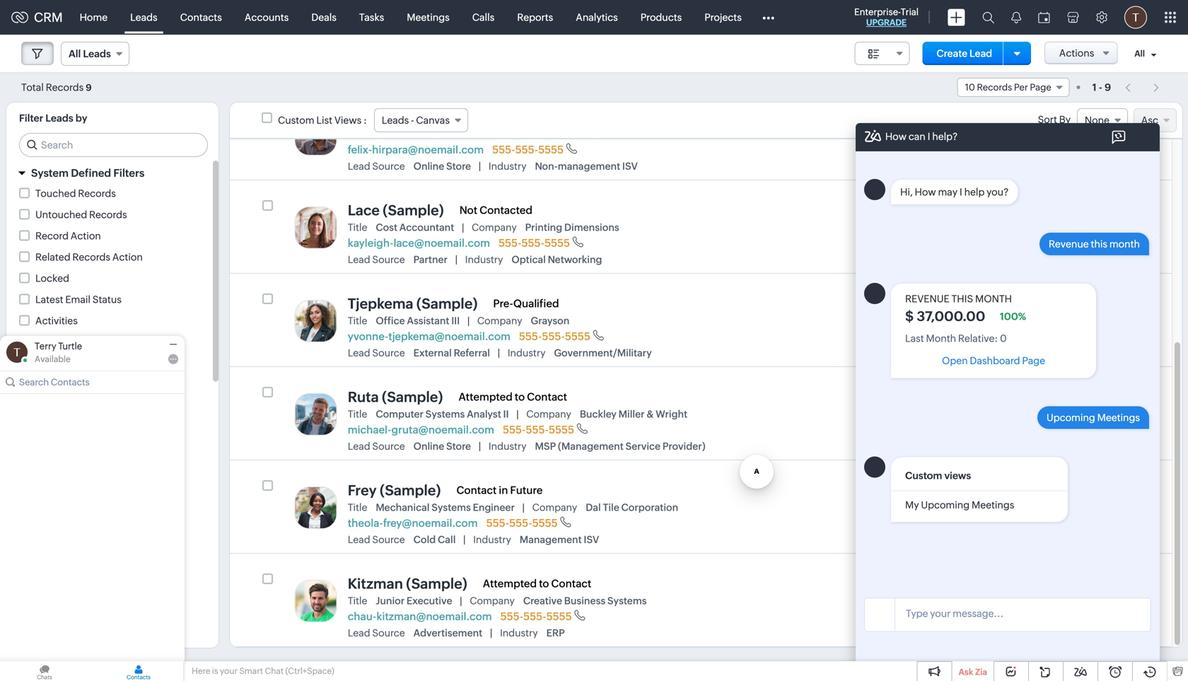 Task type: locate. For each thing, give the bounding box(es) containing it.
1 vertical spatial online store
[[414, 441, 471, 452]]

0 horizontal spatial action
[[71, 230, 101, 242]]

lead down the theola-
[[348, 534, 370, 545]]

| right call
[[464, 534, 466, 546]]

0 horizontal spatial to
[[515, 391, 525, 403]]

0 horizontal spatial meetings
[[407, 12, 450, 23]]

(sample) up cost accountant
[[383, 202, 444, 219]]

this
[[952, 293, 974, 305]]

online for 555-555-5555
[[414, 161, 445, 172]]

3 source from the top
[[372, 347, 405, 359]]

records right 10
[[978, 82, 1013, 93]]

non-
[[535, 161, 558, 172]]

1 vertical spatial upcoming
[[922, 500, 970, 511]]

store for company
[[446, 441, 471, 452]]

10 records per page
[[966, 82, 1052, 93]]

5 canvas profile image image from the top
[[295, 580, 337, 623]]

555-555-5555 for tjepkema (sample)
[[519, 331, 591, 343]]

1 vertical spatial attempted
[[483, 578, 537, 590]]

title for tjepkema
[[348, 315, 367, 327]]

2 anderson from the top
[[1011, 311, 1060, 323]]

canvas image down this at the right of the page
[[952, 312, 976, 336]]

tasks
[[359, 12, 384, 23]]

2 07:19 from the top
[[1035, 231, 1059, 242]]

8, down 100%
[[1001, 325, 1009, 335]]

5 am from the top
[[1061, 511, 1075, 522]]

source for lace
[[372, 254, 405, 265]]

1
[[1093, 82, 1097, 93]]

- inside the leads - canvas field
[[411, 115, 414, 126]]

1 vertical spatial to
[[539, 578, 549, 590]]

company for tjepkema (sample)
[[478, 315, 523, 327]]

0 horizontal spatial all
[[69, 48, 81, 59]]

0 vertical spatial meetings
[[407, 12, 450, 23]]

profile element
[[1117, 0, 1156, 34]]

1 07:19 from the top
[[1035, 138, 1059, 148]]

mar left "0"
[[982, 325, 999, 335]]

ruby for kitzman (sample)
[[982, 591, 1008, 604]]

2024 down 100%
[[1011, 325, 1034, 335]]

4 canvas profile image image from the top
[[295, 487, 337, 529]]

online down the hirpara@noemail.com
[[414, 161, 445, 172]]

terry turtle
[[35, 341, 82, 352]]

5 source from the top
[[372, 534, 405, 545]]

systems for computer systems analyst i
[[426, 128, 465, 140]]

records down touched records
[[89, 209, 127, 220]]

title down ruta
[[348, 409, 367, 420]]

2 canvas profile image image from the top
[[295, 300, 337, 342]]

1 horizontal spatial all
[[1135, 49, 1146, 58]]

4 ruby from the top
[[982, 498, 1008, 510]]

8, down my upcoming meetings
[[1001, 511, 1009, 522]]

1 horizontal spatial meetings
[[972, 500, 1015, 511]]

ruta
[[348, 389, 379, 405]]

action up status
[[112, 252, 143, 263]]

2 2024 from the top
[[1011, 231, 1034, 242]]

attempted to contact up ii
[[459, 391, 568, 403]]

0 vertical spatial attempted
[[459, 391, 513, 403]]

3 title from the top
[[348, 315, 367, 327]]

optical
[[512, 254, 546, 265]]

page
[[1031, 82, 1052, 93], [1023, 355, 1046, 367]]

0 horizontal spatial i
[[503, 128, 506, 140]]

ruby for tjepkema (sample)
[[982, 311, 1008, 323]]

gruta@noemail.com
[[392, 424, 495, 436]]

last
[[906, 333, 925, 344]]

2024 down dashboard
[[1011, 418, 1034, 429]]

1 horizontal spatial -
[[1099, 82, 1103, 93]]

5555 up the "non-"
[[539, 144, 564, 156]]

contact up "msp"
[[527, 391, 568, 403]]

lace (sample)
[[348, 202, 444, 219]]

industry
[[489, 161, 527, 172], [465, 254, 503, 265], [508, 347, 546, 359], [489, 441, 527, 452], [473, 534, 511, 545], [500, 628, 538, 639]]

leads inside the leads - canvas field
[[382, 115, 409, 126]]

6 mar from the top
[[982, 605, 999, 615]]

5555 up "government/military"
[[565, 331, 591, 343]]

source for kitzman
[[372, 628, 405, 639]]

industry down grayson
[[508, 347, 546, 359]]

industry down ii
[[489, 441, 527, 452]]

0 horizontal spatial by
[[59, 386, 72, 398]]

5555 up erp
[[547, 611, 572, 623]]

| down lace@noemail.com
[[456, 254, 458, 265]]

0 vertical spatial custom
[[278, 115, 315, 126]]

(sample) up iii
[[417, 296, 478, 312]]

1 vertical spatial by
[[59, 386, 72, 398]]

my
[[906, 500, 920, 511]]

online store down the hirpara@noemail.com
[[414, 161, 471, 172]]

records
[[46, 82, 84, 93], [978, 82, 1013, 93], [78, 188, 116, 199], [89, 209, 127, 220], [72, 252, 110, 263]]

attempted to contact for kitzman (sample)
[[483, 578, 592, 590]]

filter for filter by fields
[[31, 386, 57, 398]]

contacts image
[[94, 662, 183, 681]]

1 vertical spatial online
[[414, 441, 445, 452]]

records down defined
[[78, 188, 116, 199]]

1 vertical spatial analyst
[[467, 409, 502, 420]]

home
[[80, 12, 108, 23]]

1 vertical spatial store
[[446, 441, 471, 452]]

3 ruby anderson mar 8, 2024 07:19 am from the top
[[982, 404, 1075, 429]]

meetings
[[407, 12, 450, 23], [1098, 412, 1141, 424], [972, 500, 1015, 511]]

michael-gruta@noemail.com
[[348, 424, 495, 436]]

assistant
[[407, 315, 450, 327]]

555-555-5555 up "msp"
[[503, 424, 575, 436]]

5555
[[539, 144, 564, 156], [545, 237, 570, 249], [565, 331, 591, 343], [549, 424, 575, 436], [533, 517, 558, 530], [547, 611, 572, 623]]

- right "1"
[[1099, 82, 1103, 93]]

computer for computer systems analyst i
[[376, 128, 424, 140]]

| for government/military
[[498, 348, 500, 359]]

2 online store from the top
[[414, 441, 471, 452]]

2 lead source from the top
[[348, 254, 405, 265]]

cold
[[414, 534, 436, 545]]

source for frey
[[372, 534, 405, 545]]

0 vertical spatial how
[[886, 131, 907, 142]]

company up management
[[533, 502, 578, 513]]

industry for tjepkema (sample)
[[508, 347, 546, 359]]

how
[[886, 131, 907, 142], [915, 186, 937, 198]]

8, up you?
[[1001, 138, 1009, 148]]

how right hi,
[[915, 186, 937, 198]]

4 am from the top
[[1061, 418, 1075, 429]]

1 vertical spatial custom
[[906, 470, 943, 482]]

canvas image
[[952, 592, 976, 616]]

printing
[[525, 222, 563, 233]]

6 lead source from the top
[[348, 628, 405, 639]]

8, right canvas icon
[[1001, 605, 1009, 615]]

canvas profile image image
[[295, 207, 337, 249], [295, 300, 337, 342], [295, 393, 337, 436], [295, 487, 337, 529], [295, 580, 337, 623]]

6 07:19 from the top
[[1035, 605, 1059, 615]]

- left canvas
[[411, 115, 414, 126]]

555-555-5555 up optical
[[499, 237, 570, 249]]

mar down my upcoming meetings
[[982, 511, 999, 522]]

0 vertical spatial store
[[446, 161, 471, 172]]

1 horizontal spatial to
[[539, 578, 549, 590]]

8, down you?
[[1001, 231, 1009, 242]]

canvas profile image image for frey (sample)
[[295, 487, 337, 529]]

5 lead source from the top
[[348, 534, 405, 545]]

1 vertical spatial computer
[[376, 409, 424, 420]]

1 vertical spatial attempted to contact
[[483, 578, 592, 590]]

(sample) for frey (sample)
[[380, 483, 441, 499]]

tjepkema (sample) link
[[348, 296, 478, 312]]

all for all leads
[[69, 48, 81, 59]]

canvas image
[[952, 312, 976, 336], [952, 499, 976, 523]]

2 ruby anderson mar 8, 2024 07:19 am from the top
[[982, 311, 1075, 335]]

canvas image down views in the right bottom of the page
[[952, 499, 976, 523]]

| right ii
[[517, 409, 519, 420]]

-
[[1099, 82, 1103, 93], [411, 115, 414, 126]]

size image
[[869, 47, 880, 60]]

iii
[[452, 315, 460, 327]]

Search Contacts text field
[[19, 371, 167, 393]]

lead source down chau-
[[348, 628, 405, 639]]

attempted to contact up creative
[[483, 578, 592, 590]]

4 mar from the top
[[982, 418, 999, 429]]

company down not contacted
[[472, 222, 517, 233]]

4 anderson from the top
[[1011, 498, 1060, 510]]

records for touched
[[78, 188, 116, 199]]

1 2024 from the top
[[1011, 138, 1034, 148]]

1 canvas image from the top
[[952, 312, 976, 336]]

industry for lace (sample)
[[465, 254, 503, 265]]

0 horizontal spatial how
[[886, 131, 907, 142]]

isv down dal
[[584, 534, 600, 545]]

open dashboard page
[[943, 355, 1046, 367]]

| up not contacted
[[479, 161, 481, 172]]

logo image
[[11, 12, 28, 23]]

10
[[966, 82, 976, 93]]

dal
[[586, 502, 601, 513]]

1 horizontal spatial isv
[[623, 161, 638, 172]]

systems for mechanical systems engineer
[[432, 502, 471, 513]]

1 vertical spatial how
[[915, 186, 937, 198]]

signals image
[[1012, 11, 1022, 23]]

4 title from the top
[[348, 409, 367, 420]]

(sample) for ruta (sample)
[[382, 389, 443, 405]]

1 online from the top
[[414, 161, 445, 172]]

5555 up "msp"
[[549, 424, 575, 436]]

0 horizontal spatial -
[[411, 115, 414, 126]]

(sample) up executive
[[406, 576, 468, 592]]

related
[[35, 252, 70, 263]]

0 vertical spatial filter
[[19, 113, 43, 124]]

chau-
[[348, 611, 377, 623]]

lead source down felix-
[[348, 161, 405, 172]]

analyst
[[467, 128, 502, 140], [467, 409, 502, 420]]

2024 down my upcoming meetings
[[1011, 511, 1034, 522]]

custom up my
[[906, 470, 943, 482]]

title for kitzman
[[348, 595, 367, 607]]

0 vertical spatial by
[[1060, 114, 1071, 125]]

filter inside dropdown button
[[31, 386, 57, 398]]

contact up engineer
[[457, 484, 497, 497]]

1 title from the top
[[348, 128, 367, 140]]

online for company
[[414, 441, 445, 452]]

5555 up management
[[533, 517, 558, 530]]

systems for computer systems analyst ii
[[426, 409, 465, 420]]

None field
[[855, 42, 910, 65]]

0 vertical spatial online store
[[414, 161, 471, 172]]

1 vertical spatial filter
[[31, 386, 57, 398]]

8, down dashboard
[[1001, 418, 1009, 429]]

1 ruby anderson mar 8, 2024 07:19 am from the top
[[982, 218, 1075, 242]]

4 lead source from the top
[[348, 441, 405, 452]]

source for ruta
[[372, 441, 405, 452]]

analyst for ii
[[467, 409, 502, 420]]

frey (sample)
[[348, 483, 441, 499]]

management
[[558, 161, 621, 172]]

ruby anderson mar 8, 2024 07:19 am for tjepkema (sample)
[[982, 311, 1075, 335]]

attempted
[[459, 391, 513, 403], [483, 578, 537, 590]]

qualified
[[514, 297, 559, 310]]

calendar image
[[1039, 12, 1051, 23]]

(sample) for tjepkema (sample)
[[417, 296, 478, 312]]

how can i help?
[[886, 131, 958, 142]]

revenue this month
[[906, 293, 1013, 305]]

by inside dropdown button
[[59, 386, 72, 398]]

2 ruby from the top
[[982, 311, 1008, 323]]

source for tjepkema
[[372, 347, 405, 359]]

2 analyst from the top
[[467, 409, 502, 420]]

custom left list
[[278, 115, 315, 126]]

6 source from the top
[[372, 628, 405, 639]]

company for lace (sample)
[[472, 222, 517, 233]]

systems down canvas
[[426, 128, 465, 140]]

source down yvonne-
[[372, 347, 405, 359]]

leads down home
[[83, 48, 111, 59]]

networking
[[548, 254, 603, 265]]

5 anderson from the top
[[1011, 591, 1060, 604]]

lead for lace (sample)
[[348, 254, 370, 265]]

tjepkema
[[348, 296, 414, 312]]

1 online store from the top
[[414, 161, 471, 172]]

custom for custom list views :
[[278, 115, 315, 126]]

hirpara@noemail.com
[[372, 144, 484, 156]]

(management
[[558, 441, 624, 452]]

revenue
[[1049, 238, 1089, 250]]

analyst left ii
[[467, 409, 502, 420]]

records down record action
[[72, 252, 110, 263]]

0 vertical spatial contact
[[527, 391, 568, 403]]

cost
[[376, 222, 398, 233]]

canvas image for tjepkema (sample)
[[952, 312, 976, 336]]

crm link
[[11, 10, 63, 25]]

leads - canvas
[[382, 115, 450, 126]]

records inside "field"
[[978, 82, 1013, 93]]

1 canvas profile image image from the top
[[295, 207, 337, 249]]

0 vertical spatial action
[[71, 230, 101, 242]]

computer for computer systems analyst ii
[[376, 409, 424, 420]]

1 lead source from the top
[[348, 161, 405, 172]]

2024
[[1011, 138, 1034, 148], [1011, 231, 1034, 242], [1011, 325, 1034, 335], [1011, 418, 1034, 429], [1011, 511, 1034, 522], [1011, 605, 1034, 615]]

leads right :
[[382, 115, 409, 126]]

2 horizontal spatial meetings
[[1098, 412, 1141, 424]]

6 am from the top
[[1061, 605, 1075, 615]]

0 vertical spatial page
[[1031, 82, 1052, 93]]

title up chau-
[[348, 595, 367, 607]]

1 ruby from the top
[[982, 218, 1008, 230]]

store down the hirpara@noemail.com
[[446, 161, 471, 172]]

custom for custom views
[[906, 470, 943, 482]]

attempted up ii
[[459, 391, 513, 403]]

online store down gruta@noemail.com
[[414, 441, 471, 452]]

100%
[[1000, 311, 1027, 322]]

4 source from the top
[[372, 441, 405, 452]]

0 vertical spatial analyst
[[467, 128, 502, 140]]

here is your smart chat (ctrl+space)
[[192, 667, 335, 676]]

5 8, from the top
[[1001, 511, 1009, 522]]

lead source down michael-
[[348, 441, 405, 452]]

mar down you?
[[982, 231, 999, 242]]

3 am from the top
[[1061, 325, 1075, 335]]

0 vertical spatial attempted to contact
[[459, 391, 568, 403]]

5555 up optical networking
[[545, 237, 570, 249]]

search image
[[983, 11, 995, 23]]

industry for ruta (sample)
[[489, 441, 527, 452]]

1 analyst from the top
[[467, 128, 502, 140]]

1 computer from the top
[[376, 128, 424, 140]]

systems up gruta@noemail.com
[[426, 409, 465, 420]]

store for 555-555-5555
[[446, 161, 471, 172]]

your
[[220, 667, 238, 676]]

filter down the campaigns
[[31, 386, 57, 398]]

all inside all leads field
[[69, 48, 81, 59]]

lead for tjepkema (sample)
[[348, 347, 370, 359]]

title up the theola-
[[348, 502, 367, 513]]

source down "felix-hirpara@noemail.com" link
[[372, 161, 405, 172]]

lead right the create in the right top of the page
[[970, 48, 993, 59]]

1 store from the top
[[446, 161, 471, 172]]

3 lead source from the top
[[348, 347, 405, 359]]

6 2024 from the top
[[1011, 605, 1034, 615]]

lead for ruta (sample)
[[348, 441, 370, 452]]

9 up by
[[86, 82, 92, 93]]

industry left erp
[[500, 628, 538, 639]]

2 title from the top
[[348, 222, 367, 233]]

5555 for lace (sample)
[[545, 237, 570, 249]]

1 vertical spatial -
[[411, 115, 414, 126]]

call
[[438, 534, 456, 545]]

2 horizontal spatial i
[[960, 186, 963, 198]]

company down pre-
[[478, 315, 523, 327]]

title down lace
[[348, 222, 367, 233]]

Other Modules field
[[753, 6, 784, 29]]

mar right "help?"
[[982, 138, 999, 148]]

theola-frey@noemail.com link
[[348, 517, 478, 530]]

2 source from the top
[[372, 254, 405, 265]]

(sample) for lace (sample)
[[383, 202, 444, 219]]

how left can
[[886, 131, 907, 142]]

5555 for ruta (sample)
[[549, 424, 575, 436]]

0 vertical spatial -
[[1099, 82, 1103, 93]]

5 title from the top
[[348, 502, 367, 513]]

0 horizontal spatial isv
[[584, 534, 600, 545]]

lead source
[[348, 161, 405, 172], [348, 254, 405, 265], [348, 347, 405, 359], [348, 441, 405, 452], [348, 534, 405, 545], [348, 628, 405, 639]]

2 computer from the top
[[376, 409, 424, 420]]

5 ruby anderson mar 8, 2024 07:19 am from the top
[[982, 591, 1075, 615]]

Search text field
[[20, 134, 207, 156]]

fields
[[74, 386, 104, 398]]

create
[[937, 48, 968, 59]]

page inside 10 records per page "field"
[[1031, 82, 1052, 93]]

filter for filter leads by
[[19, 113, 43, 124]]

records right total
[[46, 82, 84, 93]]

lead source down yvonne-
[[348, 347, 405, 359]]

deals link
[[300, 0, 348, 34]]

1 horizontal spatial by
[[1060, 114, 1071, 125]]

yvonne-tjepkema@noemail.com
[[348, 330, 511, 343]]

related records action
[[35, 252, 143, 263]]

source down chau-
[[372, 628, 405, 639]]

office assistant iii
[[376, 315, 460, 327]]

lead source for lace
[[348, 254, 405, 265]]

555-555-5555 for lace (sample)
[[499, 237, 570, 249]]

title
[[348, 128, 367, 140], [348, 222, 367, 233], [348, 315, 367, 327], [348, 409, 367, 420], [348, 502, 367, 513], [348, 595, 367, 607]]

6 title from the top
[[348, 595, 367, 607]]

| right iii
[[468, 315, 470, 327]]

online store for company
[[414, 441, 471, 452]]

2 store from the top
[[446, 441, 471, 452]]

by for filter
[[59, 386, 72, 398]]

0 horizontal spatial custom
[[278, 115, 315, 126]]

9 inside total records 9
[[86, 82, 92, 93]]

store down gruta@noemail.com
[[446, 441, 471, 452]]

computer
[[376, 128, 424, 140], [376, 409, 424, 420]]

2 8, from the top
[[1001, 231, 1009, 242]]

2024 down the per on the right top
[[1011, 138, 1034, 148]]

2 canvas image from the top
[[952, 499, 976, 523]]

frey (sample) link
[[348, 483, 441, 499]]

filter down total
[[19, 113, 43, 124]]

1 vertical spatial action
[[112, 252, 143, 263]]

products link
[[630, 0, 694, 34]]

online down 'michael-gruta@noemail.com' link
[[414, 441, 445, 452]]

| for erp
[[491, 628, 492, 639]]

0 horizontal spatial 9
[[86, 82, 92, 93]]

3 ruby from the top
[[982, 404, 1008, 417]]

untouched records
[[35, 209, 127, 220]]

dal tile corporation
[[586, 502, 679, 513]]

all up total records 9
[[69, 48, 81, 59]]

0 vertical spatial to
[[515, 391, 525, 403]]

0 vertical spatial canvas image
[[952, 312, 976, 336]]

4 ruby anderson mar 8, 2024 07:19 am from the top
[[982, 498, 1075, 522]]

0 vertical spatial computer
[[376, 128, 424, 140]]

management
[[520, 534, 582, 545]]

canvas profile image image left chau-
[[295, 580, 337, 623]]

lead down michael-
[[348, 441, 370, 452]]

custom
[[278, 115, 315, 126], [906, 470, 943, 482]]

computer down leads - canvas
[[376, 128, 424, 140]]

attempted up creative
[[483, 578, 537, 590]]

this
[[1091, 238, 1108, 250]]

company left creative
[[470, 595, 515, 607]]

enterprise-trial upgrade
[[855, 7, 919, 27]]

sort
[[1038, 114, 1058, 125]]

2 vertical spatial contact
[[551, 578, 592, 590]]

total records 9
[[21, 82, 92, 93]]

All Leads field
[[61, 42, 129, 66]]

business
[[565, 595, 606, 607]]

9
[[1105, 82, 1112, 93], [86, 82, 92, 93]]

2 online from the top
[[414, 441, 445, 452]]

navigation
[[1119, 77, 1168, 98]]

Asc field
[[1134, 108, 1177, 132]]

company
[[524, 128, 569, 140], [472, 222, 517, 233], [478, 315, 523, 327], [527, 409, 572, 420], [533, 502, 578, 513], [470, 595, 515, 607]]

industry left optical
[[465, 254, 503, 265]]

5 ruby from the top
[[982, 591, 1008, 604]]

0 vertical spatial online
[[414, 161, 445, 172]]

1 vertical spatial canvas image
[[952, 499, 976, 523]]

analyst for i
[[467, 128, 502, 140]]

5555 for frey (sample)
[[533, 517, 558, 530]]

is
[[212, 667, 218, 676]]

printing dimensions
[[525, 222, 620, 233]]

1 horizontal spatial custom
[[906, 470, 943, 482]]

industry down engineer
[[473, 534, 511, 545]]

3 canvas profile image image from the top
[[295, 393, 337, 436]]

in
[[499, 484, 508, 497]]

michael-
[[348, 424, 392, 436]]

2024 right canvas icon
[[1011, 605, 1034, 615]]

canvas profile image image for ruta (sample)
[[295, 393, 337, 436]]

attempted to contact
[[459, 391, 568, 403], [483, 578, 592, 590]]

lead down chau-
[[348, 628, 370, 639]]

systems up frey@noemail.com
[[432, 502, 471, 513]]

| for printing dimensions
[[462, 222, 464, 233]]

to for ruta (sample)
[[515, 391, 525, 403]]

1 horizontal spatial 9
[[1105, 82, 1112, 93]]

mar down open dashboard page
[[982, 418, 999, 429]]

1 horizontal spatial upcoming
[[1047, 412, 1096, 424]]

contact for ruta (sample)
[[527, 391, 568, 403]]



Task type: describe. For each thing, give the bounding box(es) containing it.
theola-frey@noemail.com
[[348, 517, 478, 530]]

system defined filters
[[31, 167, 145, 179]]

pre-qualified
[[493, 297, 559, 310]]

industry for frey (sample)
[[473, 534, 511, 545]]

wright
[[656, 409, 688, 420]]

terry
[[35, 341, 56, 352]]

deals
[[312, 12, 337, 23]]

ruta (sample)
[[348, 389, 443, 405]]

reports link
[[506, 0, 565, 34]]

2 vertical spatial meetings
[[972, 500, 1015, 511]]

| for creative business systems
[[460, 596, 462, 607]]

| for optical networking
[[456, 254, 458, 265]]

ruby anderson mar 8, 2024 07:19 am for kitzman (sample)
[[982, 591, 1075, 615]]

:
[[364, 115, 367, 126]]

buckley miller & wright
[[580, 409, 688, 420]]

leads left by
[[45, 113, 73, 124]]

records for related
[[72, 252, 110, 263]]

accountant
[[400, 222, 455, 233]]

latest
[[35, 294, 63, 305]]

record
[[35, 230, 69, 242]]

kitzman (sample)
[[348, 576, 468, 592]]

management isv
[[520, 534, 600, 545]]

1 mar from the top
[[982, 138, 999, 148]]

$
[[906, 309, 914, 324]]

all for all
[[1135, 49, 1146, 58]]

government/military
[[554, 347, 652, 359]]

kayleigh-
[[348, 237, 394, 249]]

zia
[[976, 668, 988, 677]]

lead source for frey
[[348, 534, 405, 545]]

industry for kitzman (sample)
[[500, 628, 538, 639]]

canvas profile image image for kitzman (sample)
[[295, 580, 337, 623]]

month
[[927, 333, 957, 344]]

1 vertical spatial meetings
[[1098, 412, 1141, 424]]

may
[[939, 186, 958, 198]]

leads link
[[119, 0, 169, 34]]

external referral
[[414, 347, 490, 359]]

attempted to contact for ruta (sample)
[[459, 391, 568, 403]]

partner
[[414, 254, 448, 265]]

filter by fields button
[[6, 380, 219, 405]]

felix-
[[348, 144, 372, 156]]

dimensions
[[565, 222, 620, 233]]

lead down felix-
[[348, 161, 370, 172]]

last month relative: 0
[[906, 333, 1007, 344]]

5555 for tjepkema (sample)
[[565, 331, 591, 343]]

create lead
[[937, 48, 993, 59]]

1 am from the top
[[1061, 138, 1075, 148]]

anderson for frey (sample)
[[1011, 498, 1060, 510]]

kitzman@noemail.com
[[377, 611, 492, 623]]

leads inside leads link
[[130, 12, 158, 23]]

notes
[[35, 336, 62, 348]]

analytics link
[[565, 0, 630, 34]]

company for kitzman (sample)
[[470, 595, 515, 607]]

create lead button
[[923, 42, 1007, 65]]

1 horizontal spatial how
[[915, 186, 937, 198]]

chau-kitzman@noemail.com link
[[348, 611, 492, 623]]

junior
[[376, 595, 405, 607]]

Type your message... text field
[[896, 606, 1151, 623]]

5 07:19 from the top
[[1035, 511, 1059, 522]]

6 8, from the top
[[1001, 605, 1009, 615]]

provider)
[[663, 441, 706, 452]]

service
[[626, 441, 661, 452]]

ruta (sample) link
[[348, 389, 443, 405]]

| for non-management isv
[[479, 161, 481, 172]]

none
[[1085, 115, 1110, 126]]

create menu element
[[940, 0, 974, 34]]

views
[[945, 470, 972, 482]]

attempted for ruta (sample)
[[459, 391, 513, 403]]

5 2024 from the top
[[1011, 511, 1034, 522]]

title for lace
[[348, 222, 367, 233]]

lead for frey (sample)
[[348, 534, 370, 545]]

not contacted
[[460, 204, 533, 216]]

reports
[[517, 12, 554, 23]]

company for frey (sample)
[[533, 502, 578, 513]]

by for sort
[[1060, 114, 1071, 125]]

0 horizontal spatial upcoming
[[922, 500, 970, 511]]

online store for 555-555-5555
[[414, 161, 471, 172]]

0 vertical spatial upcoming
[[1047, 412, 1096, 424]]

1 horizontal spatial i
[[928, 131, 931, 142]]

Leads - Canvas field
[[374, 108, 468, 132]]

records for untouched
[[89, 209, 127, 220]]

campaigns
[[35, 358, 88, 369]]

industry left the "non-"
[[489, 161, 527, 172]]

title for frey
[[348, 502, 367, 513]]

canvas image for frey (sample)
[[952, 499, 976, 523]]

contact for kitzman (sample)
[[551, 578, 592, 590]]

advertisement
[[414, 628, 483, 639]]

my upcoming meetings
[[906, 500, 1015, 511]]

record action
[[35, 230, 101, 242]]

| for dal tile corporation
[[523, 502, 525, 514]]

corporation
[[622, 502, 679, 513]]

4 07:19 from the top
[[1035, 418, 1059, 429]]

3 8, from the top
[[1001, 325, 1009, 335]]

1 vertical spatial isv
[[584, 534, 600, 545]]

filters
[[113, 167, 145, 179]]

555-555-5555 for kitzman (sample)
[[501, 611, 572, 623]]

9 for 1 - 9
[[1105, 82, 1112, 93]]

1 vertical spatial contact
[[457, 484, 497, 497]]

ask
[[959, 668, 974, 677]]

custom views
[[906, 470, 972, 482]]

records for 10
[[978, 82, 1013, 93]]

hi,
[[901, 186, 913, 198]]

lead source for kitzman
[[348, 628, 405, 639]]

canvas
[[416, 115, 450, 126]]

email
[[65, 294, 91, 305]]

erp
[[547, 628, 565, 639]]

| for msp (management service provider)
[[479, 441, 481, 452]]

1 horizontal spatial action
[[112, 252, 143, 263]]

ii
[[503, 409, 509, 420]]

actions
[[1060, 47, 1095, 59]]

felix-hirpara@noemail.com link
[[348, 144, 484, 156]]

lead inside button
[[970, 48, 993, 59]]

to for kitzman (sample)
[[539, 578, 549, 590]]

projects
[[705, 12, 742, 23]]

555-555-5555 for ruta (sample)
[[503, 424, 575, 436]]

| for management isv
[[464, 534, 466, 546]]

3 07:19 from the top
[[1035, 325, 1059, 335]]

1 vertical spatial page
[[1023, 355, 1046, 367]]

filter by fields
[[31, 386, 104, 398]]

all leads
[[69, 48, 111, 59]]

mar 8, 2024 07:19 am
[[982, 138, 1075, 148]]

title for ruta
[[348, 409, 367, 420]]

system
[[31, 167, 69, 179]]

9 for total records 9
[[86, 82, 92, 93]]

create menu image
[[948, 9, 966, 26]]

2 am from the top
[[1061, 231, 1075, 242]]

systems right the 'business'
[[608, 595, 647, 607]]

month
[[976, 293, 1013, 305]]

office
[[376, 315, 405, 327]]

lead for kitzman (sample)
[[348, 628, 370, 639]]

(sample) for kitzman (sample)
[[406, 576, 468, 592]]

chats image
[[0, 662, 89, 681]]

2 mar from the top
[[982, 231, 999, 242]]

untouched
[[35, 209, 87, 220]]

3 anderson from the top
[[1011, 404, 1060, 417]]

tjepkema@noemail.com
[[389, 330, 511, 343]]

3 2024 from the top
[[1011, 325, 1034, 335]]

kayleigh-lace@noemail.com link
[[348, 237, 490, 250]]

anderson for kitzman (sample)
[[1011, 591, 1060, 604]]

5 mar from the top
[[982, 511, 999, 522]]

lead source for ruta
[[348, 441, 405, 452]]

None field
[[1078, 108, 1129, 132]]

| for grayson
[[468, 315, 470, 327]]

activities
[[35, 315, 78, 327]]

i for may
[[960, 186, 963, 198]]

records for total
[[46, 82, 84, 93]]

leads inside all leads field
[[83, 48, 111, 59]]

chapman
[[577, 128, 623, 140]]

future
[[510, 484, 543, 497]]

can
[[909, 131, 926, 142]]

profile image
[[1125, 6, 1148, 29]]

lead source for tjepkema
[[348, 347, 405, 359]]

4 2024 from the top
[[1011, 418, 1034, 429]]

locked
[[35, 273, 69, 284]]

lace
[[348, 202, 380, 219]]

555-555-5555 up the "non-"
[[493, 144, 564, 156]]

ruby anderson mar 8, 2024 07:19 am for frey (sample)
[[982, 498, 1075, 522]]

miller
[[619, 409, 645, 420]]

canvas profile image image for tjepkema (sample)
[[295, 300, 337, 342]]

anderson for tjepkema (sample)
[[1011, 311, 1060, 323]]

10 Records Per Page field
[[958, 78, 1070, 97]]

- for leads
[[411, 115, 414, 126]]

chat
[[265, 667, 284, 676]]

referral
[[454, 347, 490, 359]]

pre-
[[493, 297, 514, 310]]

attempted for kitzman (sample)
[[483, 578, 537, 590]]

5555 for kitzman (sample)
[[547, 611, 572, 623]]

ruby for frey (sample)
[[982, 498, 1008, 510]]

company for ruta (sample)
[[527, 409, 572, 420]]

help
[[965, 186, 985, 198]]

yvonne-
[[348, 330, 389, 343]]

0 vertical spatial isv
[[623, 161, 638, 172]]

4 8, from the top
[[1001, 418, 1009, 429]]

555-555-5555 for frey (sample)
[[487, 517, 558, 530]]

signals element
[[1003, 0, 1030, 35]]

company up the "non-"
[[524, 128, 569, 140]]

frey
[[348, 483, 377, 499]]

canvas profile image image for lace (sample)
[[295, 207, 337, 249]]

1 anderson from the top
[[1011, 218, 1060, 230]]

search element
[[974, 0, 1003, 35]]

i for analyst
[[503, 128, 506, 140]]

contact in future
[[457, 484, 543, 497]]

junior executive
[[376, 595, 453, 607]]

tasks link
[[348, 0, 396, 34]]

1 source from the top
[[372, 161, 405, 172]]

1 8, from the top
[[1001, 138, 1009, 148]]

3 mar from the top
[[982, 325, 999, 335]]

- for 1
[[1099, 82, 1103, 93]]



Task type: vqa. For each thing, say whether or not it's contained in the screenshot.
Wed,'s 15
no



